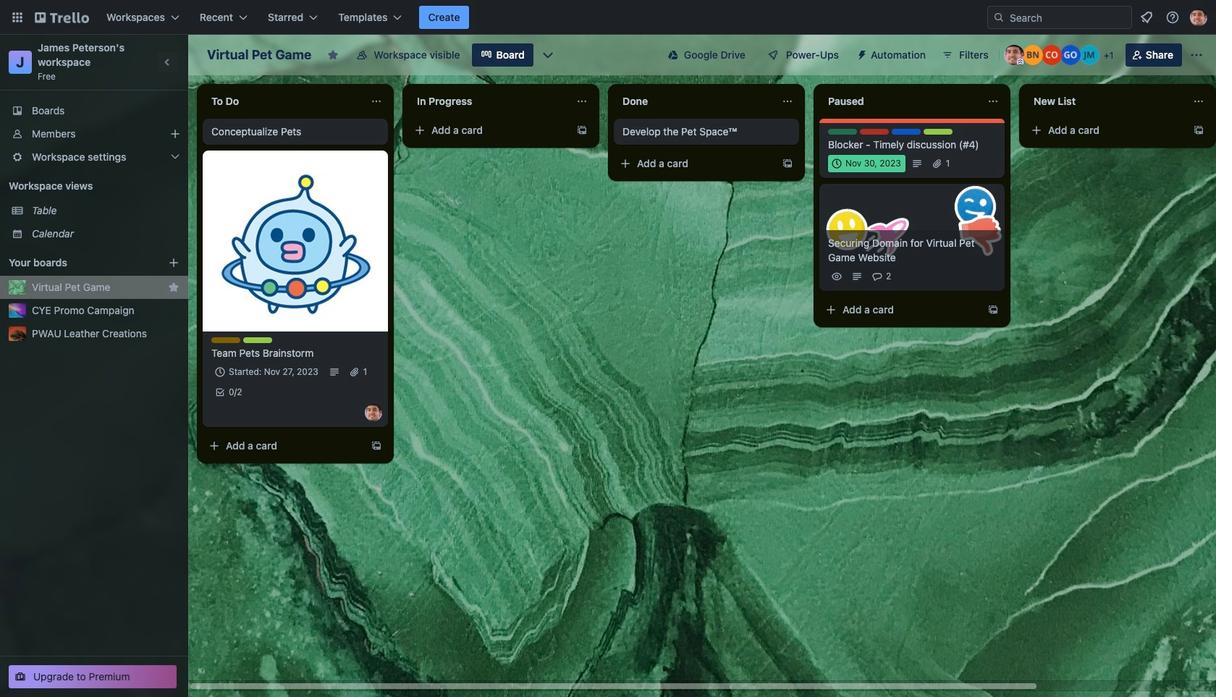 Task type: locate. For each thing, give the bounding box(es) containing it.
color: yellow, title: none image
[[211, 337, 240, 343]]

color: red, title: "blocker" element
[[860, 129, 889, 135]]

0 vertical spatial james peterson (jamespeterson93) image
[[1190, 9, 1208, 26]]

open information menu image
[[1166, 10, 1180, 25]]

1 vertical spatial create from template… image
[[988, 304, 999, 316]]

gary orlando (garyorlando) image
[[1061, 45, 1081, 65]]

1 vertical spatial james peterson (jamespeterson93) image
[[1004, 45, 1024, 65]]

color: green, title: "goal" element
[[828, 129, 857, 135]]

None text field
[[203, 90, 365, 113], [408, 90, 571, 113], [1025, 90, 1188, 113], [203, 90, 365, 113], [408, 90, 571, 113], [1025, 90, 1188, 113]]

2 horizontal spatial create from template… image
[[782, 158, 794, 169]]

1 horizontal spatial create from template… image
[[1193, 125, 1205, 136]]

customize views image
[[541, 48, 555, 62]]

1 horizontal spatial create from template… image
[[576, 125, 588, 136]]

ben nelson (bennelson96) image
[[1023, 45, 1043, 65]]

None text field
[[614, 90, 776, 113], [820, 90, 982, 113], [614, 90, 776, 113], [820, 90, 982, 113]]

google drive icon image
[[668, 50, 678, 60]]

create from template… image
[[1193, 125, 1205, 136], [988, 304, 999, 316]]

james peterson (jamespeterson93) image
[[1190, 9, 1208, 26], [1004, 45, 1024, 65], [365, 404, 382, 421]]

0 horizontal spatial create from template… image
[[371, 440, 382, 452]]

jeremy miller (jeremymiller198) image
[[1079, 45, 1100, 65]]

color: bold lime, title: none image
[[924, 129, 953, 135]]

2 horizontal spatial james peterson (jamespeterson93) image
[[1190, 9, 1208, 26]]

show menu image
[[1190, 48, 1204, 62]]

2 vertical spatial james peterson (jamespeterson93) image
[[365, 404, 382, 421]]

create from template… image
[[576, 125, 588, 136], [782, 158, 794, 169], [371, 440, 382, 452]]

None checkbox
[[828, 155, 906, 172]]

christina overa (christinaovera) image
[[1042, 45, 1062, 65]]

search image
[[993, 12, 1005, 23]]

james peterson (jamespeterson93) image inside primary element
[[1190, 9, 1208, 26]]

color: bold lime, title: "team task" element
[[243, 337, 272, 343]]

color: blue, title: "fyi" element
[[892, 129, 921, 135]]

0 vertical spatial create from template… image
[[576, 125, 588, 136]]

your boards with 3 items element
[[9, 254, 146, 272]]

sm image
[[851, 43, 871, 64]]

add board image
[[168, 257, 180, 269]]

2 vertical spatial create from template… image
[[371, 440, 382, 452]]

0 vertical spatial create from template… image
[[1193, 125, 1205, 136]]



Task type: vqa. For each thing, say whether or not it's contained in the screenshot.
1st starred icon from the bottom
no



Task type: describe. For each thing, give the bounding box(es) containing it.
this member is an admin of this board. image
[[1017, 59, 1024, 65]]

back to home image
[[35, 6, 89, 29]]

1 vertical spatial create from template… image
[[782, 158, 794, 169]]

workspace navigation collapse icon image
[[158, 52, 178, 72]]

1 horizontal spatial james peterson (jamespeterson93) image
[[1004, 45, 1024, 65]]

Search field
[[1005, 7, 1132, 28]]

starred icon image
[[168, 282, 180, 293]]

Board name text field
[[200, 43, 319, 67]]

0 notifications image
[[1138, 9, 1156, 26]]

0 horizontal spatial james peterson (jamespeterson93) image
[[365, 404, 382, 421]]

0 horizontal spatial create from template… image
[[988, 304, 999, 316]]

star or unstar board image
[[328, 49, 339, 61]]

primary element
[[0, 0, 1217, 35]]



